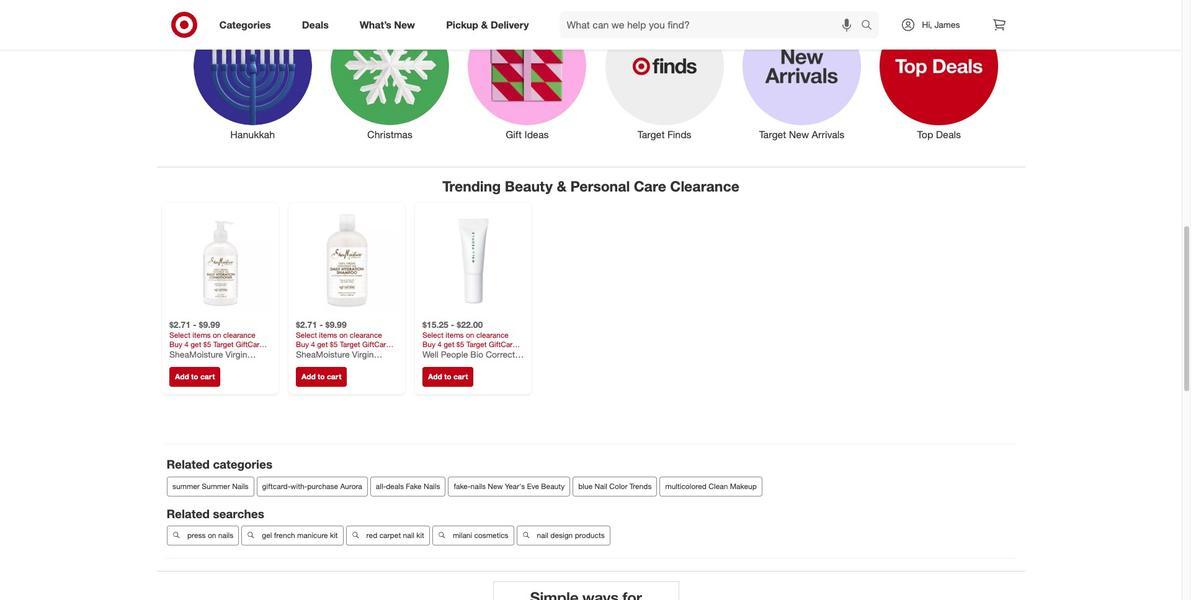 Task type: locate. For each thing, give the bounding box(es) containing it.
$9.99 for 2nd the add to cart button from left
[[325, 319, 346, 330]]

target left "arrivals"
[[759, 129, 786, 141]]

add to cart button
[[169, 367, 220, 387], [296, 367, 347, 387], [422, 367, 473, 387]]

2 horizontal spatial select
[[422, 330, 443, 340]]

cart
[[200, 372, 215, 381], [327, 372, 341, 381], [453, 372, 468, 381]]

1 horizontal spatial add to cart button
[[296, 367, 347, 387]]

0 horizontal spatial clearance
[[223, 330, 255, 340]]

1 items from the left
[[192, 330, 210, 340]]

0 horizontal spatial new
[[394, 18, 415, 31]]

new for target
[[789, 129, 809, 141]]

items
[[192, 330, 210, 340], [319, 330, 337, 340], [445, 330, 463, 340]]

gel french manicure kit
[[262, 531, 338, 541]]

related up press at the bottom of page
[[167, 507, 210, 521]]

sheamoisture virgin coconut oil shampoo daily hydration image
[[296, 210, 397, 312], [296, 210, 397, 312]]

1 horizontal spatial cart
[[327, 372, 341, 381]]

2 nail from the left
[[537, 531, 548, 541]]

aurora
[[340, 482, 362, 491]]

0 vertical spatial related
[[167, 457, 210, 471]]

1 vertical spatial related
[[167, 507, 210, 521]]

1 cart from the left
[[200, 372, 215, 381]]

2 horizontal spatial to
[[444, 372, 451, 381]]

2 add to cart from the left
[[301, 372, 341, 381]]

2 cart from the left
[[327, 372, 341, 381]]

new left year's
[[487, 482, 502, 491]]

1 nail from the left
[[403, 531, 414, 541]]

blue nail color trends
[[578, 482, 651, 491]]

to for 1st the add to cart button from the right
[[444, 372, 451, 381]]

giftcard-with-purchase aurora link
[[256, 477, 367, 497]]

2 kit from the left
[[416, 531, 424, 541]]

2 horizontal spatial add to cart button
[[422, 367, 473, 387]]

2 horizontal spatial add to cart
[[428, 372, 468, 381]]

trending beauty & personal care clearance
[[442, 177, 739, 195]]

1 horizontal spatial kit
[[416, 531, 424, 541]]

1 horizontal spatial items
[[319, 330, 337, 340]]

red carpet nail kit link
[[346, 526, 430, 546]]

categories link
[[209, 11, 286, 38]]

1 horizontal spatial $2.71
[[296, 319, 317, 330]]

-
[[193, 319, 196, 330], [319, 319, 323, 330], [451, 319, 454, 330], [464, 360, 468, 370]]

target for target new arrivals
[[759, 129, 786, 141]]

nails
[[232, 482, 248, 491], [423, 482, 440, 491]]

beauty down gift ideas
[[505, 177, 553, 195]]

0 vertical spatial &
[[481, 18, 488, 31]]

1 horizontal spatial deals
[[936, 129, 961, 141]]

0 horizontal spatial items
[[192, 330, 210, 340]]

makeup
[[730, 482, 756, 491]]

related for related categories
[[167, 457, 210, 471]]

2 related from the top
[[167, 507, 210, 521]]

0 horizontal spatial $2.71
[[169, 319, 190, 330]]

$2.71
[[169, 319, 190, 330], [296, 319, 317, 330]]

cosmetics
[[474, 531, 508, 541]]

beauty
[[505, 177, 553, 195], [541, 482, 564, 491]]

1 horizontal spatial nails
[[423, 482, 440, 491]]

1 horizontal spatial $2.71 - $9.99 select items on clearance
[[296, 319, 382, 340]]

top deals
[[917, 129, 961, 141]]

what's
[[360, 18, 391, 31]]

cart for 2nd the add to cart button from left
[[327, 372, 341, 381]]

deals left what's
[[302, 18, 329, 31]]

1 horizontal spatial &
[[557, 177, 566, 195]]

top deals link
[[870, 4, 1008, 142]]

0 horizontal spatial select
[[169, 330, 190, 340]]

1 horizontal spatial add to cart
[[301, 372, 341, 381]]

manicure
[[297, 531, 328, 541]]

0 horizontal spatial &
[[481, 18, 488, 31]]

select for 2nd the add to cart button from left
[[296, 330, 317, 340]]

2 select from the left
[[296, 330, 317, 340]]

2 to from the left
[[317, 372, 325, 381]]

add
[[175, 372, 189, 381], [301, 372, 315, 381], [428, 372, 442, 381]]

2 add from the left
[[301, 372, 315, 381]]

1 vertical spatial new
[[789, 129, 809, 141]]

1 horizontal spatial target
[[759, 129, 786, 141]]

select inside "$15.25 - $22.00 select items on clearance"
[[422, 330, 443, 340]]

1 horizontal spatial nail
[[537, 531, 548, 541]]

red
[[366, 531, 377, 541]]

3 clearance from the left
[[476, 330, 508, 340]]

& right pickup
[[481, 18, 488, 31]]

1 nails from the left
[[232, 482, 248, 491]]

red carpet nail kit
[[366, 531, 424, 541]]

well people bio correct concealer - 0.3oz image
[[422, 210, 524, 312], [422, 210, 524, 312]]

summer summer nails link
[[167, 477, 254, 497]]

0 vertical spatial beauty
[[505, 177, 553, 195]]

1 add from the left
[[175, 372, 189, 381]]

beauty right eve
[[541, 482, 564, 491]]

2 $2.71 - $9.99 select items on clearance from the left
[[296, 319, 382, 340]]

all-deals fake nails
[[375, 482, 440, 491]]

1 $9.99 from the left
[[199, 319, 220, 330]]

1 horizontal spatial to
[[317, 372, 325, 381]]

3 to from the left
[[444, 372, 451, 381]]

nails down 'categories'
[[232, 482, 248, 491]]

search button
[[856, 11, 885, 41]]

0 vertical spatial deals
[[302, 18, 329, 31]]

1 horizontal spatial $9.99
[[325, 319, 346, 330]]

deals
[[302, 18, 329, 31], [936, 129, 961, 141]]

$2.71 - $9.99 select items on clearance for 2nd the add to cart button from left
[[296, 319, 382, 340]]

new left "arrivals"
[[789, 129, 809, 141]]

0 horizontal spatial add to cart
[[175, 372, 215, 381]]

3 add to cart from the left
[[428, 372, 468, 381]]

nails left year's
[[470, 482, 485, 491]]

nails right 'fake'
[[423, 482, 440, 491]]

care
[[634, 177, 666, 195]]

0 horizontal spatial kit
[[330, 531, 338, 541]]

finds
[[667, 129, 691, 141]]

fake-nails new year's eve beauty link
[[448, 477, 570, 497]]

1 horizontal spatial nails
[[470, 482, 485, 491]]

0 vertical spatial nails
[[470, 482, 485, 491]]

milani cosmetics link
[[432, 526, 514, 546]]

2 horizontal spatial clearance
[[476, 330, 508, 340]]

0 horizontal spatial cart
[[200, 372, 215, 381]]

multicolored clean makeup
[[665, 482, 756, 491]]

0 horizontal spatial add
[[175, 372, 189, 381]]

0 horizontal spatial deals
[[302, 18, 329, 31]]

1 to from the left
[[191, 372, 198, 381]]

3 select from the left
[[422, 330, 443, 340]]

multicolored clean makeup link
[[659, 477, 762, 497]]

0 horizontal spatial $2.71 - $9.99 select items on clearance
[[169, 319, 255, 340]]

1 horizontal spatial select
[[296, 330, 317, 340]]

0 horizontal spatial nails
[[218, 531, 233, 541]]

to for first the add to cart button from the left
[[191, 372, 198, 381]]

$2.71 - $9.99 select items on clearance for first the add to cart button from the left
[[169, 319, 255, 340]]

2 add to cart button from the left
[[296, 367, 347, 387]]

what's new
[[360, 18, 415, 31]]

2 nails from the left
[[423, 482, 440, 491]]

1 horizontal spatial add
[[301, 372, 315, 381]]

sheamoisture virgin coconut oil daily hydration conditioner image
[[169, 210, 271, 312], [169, 210, 271, 312]]

christmas
[[367, 129, 412, 141]]

nails
[[470, 482, 485, 491], [218, 531, 233, 541]]

1 horizontal spatial clearance
[[349, 330, 382, 340]]

1 vertical spatial beauty
[[541, 482, 564, 491]]

1 add to cart from the left
[[175, 372, 215, 381]]

related up summer
[[167, 457, 210, 471]]

pickup & delivery
[[446, 18, 529, 31]]

items inside "$15.25 - $22.00 select items on clearance"
[[445, 330, 463, 340]]

2 horizontal spatial items
[[445, 330, 463, 340]]

1 related from the top
[[167, 457, 210, 471]]

1 $2.71 - $9.99 select items on clearance from the left
[[169, 319, 255, 340]]

2 horizontal spatial add
[[428, 372, 442, 381]]

all-
[[375, 482, 386, 491]]

0 horizontal spatial target
[[638, 129, 665, 141]]

3 items from the left
[[445, 330, 463, 340]]

categories
[[213, 457, 272, 471]]

kit right manicure
[[330, 531, 338, 541]]

1 add to cart button from the left
[[169, 367, 220, 387]]

0.3oz
[[470, 360, 491, 370]]

nail left design at the bottom
[[537, 531, 548, 541]]

0 horizontal spatial nail
[[403, 531, 414, 541]]

on inside "$15.25 - $22.00 select items on clearance"
[[466, 330, 474, 340]]

new
[[394, 18, 415, 31], [789, 129, 809, 141], [487, 482, 502, 491]]

0 horizontal spatial to
[[191, 372, 198, 381]]

2 $2.71 from the left
[[296, 319, 317, 330]]

to for 2nd the add to cart button from left
[[317, 372, 325, 381]]

deals right the top at the right
[[936, 129, 961, 141]]

summer summer nails
[[172, 482, 248, 491]]

1 vertical spatial &
[[557, 177, 566, 195]]

new right what's
[[394, 18, 415, 31]]

hanukkah link
[[184, 4, 321, 142]]

2 vertical spatial new
[[487, 482, 502, 491]]

kit
[[330, 531, 338, 541], [416, 531, 424, 541]]

add to cart for first the add to cart button from the left
[[175, 372, 215, 381]]

nail
[[403, 531, 414, 541], [537, 531, 548, 541]]

1 clearance from the left
[[223, 330, 255, 340]]

select
[[169, 330, 190, 340], [296, 330, 317, 340], [422, 330, 443, 340]]

clearance for 2nd the add to cart button from left
[[349, 330, 382, 340]]

2 horizontal spatial new
[[789, 129, 809, 141]]

target finds
[[638, 129, 691, 141]]

categories
[[219, 18, 271, 31]]

new for what's
[[394, 18, 415, 31]]

0 horizontal spatial add to cart button
[[169, 367, 220, 387]]

pickup
[[446, 18, 478, 31]]

0 horizontal spatial nails
[[232, 482, 248, 491]]

0 vertical spatial new
[[394, 18, 415, 31]]

- inside "$15.25 - $22.00 select items on clearance"
[[451, 319, 454, 330]]

search
[[856, 20, 885, 32]]

2 items from the left
[[319, 330, 337, 340]]

1 kit from the left
[[330, 531, 338, 541]]

correct
[[485, 349, 515, 359]]

What can we help you find? suggestions appear below search field
[[559, 11, 864, 38]]

on for 1st the add to cart button from the right
[[466, 330, 474, 340]]

items for first the add to cart button from the left
[[192, 330, 210, 340]]

target new arrivals link
[[733, 4, 870, 142]]

2 clearance from the left
[[349, 330, 382, 340]]

nail right carpet in the left of the page
[[403, 531, 414, 541]]

select for 1st the add to cart button from the right
[[422, 330, 443, 340]]

target left finds
[[638, 129, 665, 141]]

1 target from the left
[[638, 129, 665, 141]]

& left personal
[[557, 177, 566, 195]]

1 $2.71 from the left
[[169, 319, 190, 330]]

select for first the add to cart button from the left
[[169, 330, 190, 340]]

2 $9.99 from the left
[[325, 319, 346, 330]]

to
[[191, 372, 198, 381], [317, 372, 325, 381], [444, 372, 451, 381]]

0 horizontal spatial $9.99
[[199, 319, 220, 330]]

items for 2nd the add to cart button from left
[[319, 330, 337, 340]]

clearance inside "$15.25 - $22.00 select items on clearance"
[[476, 330, 508, 340]]

add to cart for 1st the add to cart button from the right
[[428, 372, 468, 381]]

cart for 1st the add to cart button from the right
[[453, 372, 468, 381]]

nails down related searches
[[218, 531, 233, 541]]

add to cart for 2nd the add to cart button from left
[[301, 372, 341, 381]]

&
[[481, 18, 488, 31], [557, 177, 566, 195]]

kit right carpet in the left of the page
[[416, 531, 424, 541]]

add to cart
[[175, 372, 215, 381], [301, 372, 341, 381], [428, 372, 468, 381]]

2 target from the left
[[759, 129, 786, 141]]

christmas link
[[321, 4, 459, 142]]

2 horizontal spatial cart
[[453, 372, 468, 381]]

delivery
[[491, 18, 529, 31]]

3 cart from the left
[[453, 372, 468, 381]]

1 select from the left
[[169, 330, 190, 340]]



Task type: vqa. For each thing, say whether or not it's contained in the screenshot.
1st SELECT from the right
yes



Task type: describe. For each thing, give the bounding box(es) containing it.
blue nail color trends link
[[572, 477, 657, 497]]

clean
[[708, 482, 728, 491]]

1 vertical spatial nails
[[218, 531, 233, 541]]

all-deals fake nails link
[[370, 477, 445, 497]]

personal
[[570, 177, 630, 195]]

kit for red carpet nail kit
[[416, 531, 424, 541]]

purchase
[[307, 482, 338, 491]]

gel french manicure kit link
[[241, 526, 343, 546]]

products
[[575, 531, 604, 541]]

1 vertical spatial deals
[[936, 129, 961, 141]]

ideas
[[525, 129, 549, 141]]

1 horizontal spatial new
[[487, 482, 502, 491]]

on for 2nd the add to cart button from left
[[339, 330, 347, 340]]

press
[[187, 531, 205, 541]]

target new arrivals
[[759, 129, 844, 141]]

well people bio correct concealer - 0.3oz
[[422, 349, 515, 370]]

- inside 'well people bio correct concealer - 0.3oz'
[[464, 360, 468, 370]]

clearance
[[670, 177, 739, 195]]

gift
[[506, 129, 522, 141]]

giftcard-with-purchase aurora
[[262, 482, 362, 491]]

giftcard-
[[262, 482, 290, 491]]

items for 1st the add to cart button from the right
[[445, 330, 463, 340]]

pickup & delivery link
[[436, 11, 544, 38]]

milani cosmetics
[[452, 531, 508, 541]]

well
[[422, 349, 438, 359]]

top
[[917, 129, 933, 141]]

$22.00
[[456, 319, 482, 330]]

with-
[[290, 482, 307, 491]]

gel
[[262, 531, 272, 541]]

gift ideas
[[506, 129, 549, 141]]

searches
[[213, 507, 264, 521]]

press on nails
[[187, 531, 233, 541]]

concealer
[[422, 360, 462, 370]]

deals link
[[291, 11, 344, 38]]

target for target finds
[[638, 129, 665, 141]]

fake-
[[453, 482, 470, 491]]

nail design products
[[537, 531, 604, 541]]

james
[[934, 19, 960, 30]]

clearance for first the add to cart button from the left
[[223, 330, 255, 340]]

$15.25 - $22.00 select items on clearance
[[422, 319, 508, 340]]

kit for gel french manicure kit
[[330, 531, 338, 541]]

$9.99 for first the add to cart button from the left
[[199, 319, 220, 330]]

press on nails link
[[167, 526, 239, 546]]

$15.25
[[422, 319, 448, 330]]

bio
[[470, 349, 483, 359]]

deals
[[386, 482, 404, 491]]

target finds link
[[596, 4, 733, 142]]

related for related searches
[[167, 507, 210, 521]]

milani
[[452, 531, 472, 541]]

carpet
[[379, 531, 401, 541]]

on for first the add to cart button from the left
[[212, 330, 221, 340]]

design
[[550, 531, 572, 541]]

fake-nails new year's eve beauty
[[453, 482, 564, 491]]

color
[[609, 482, 627, 491]]

people
[[441, 349, 468, 359]]

nail design products link
[[516, 526, 610, 546]]

summer
[[172, 482, 199, 491]]

year's
[[505, 482, 525, 491]]

cart for first the add to cart button from the left
[[200, 372, 215, 381]]

clearance for 1st the add to cart button from the right
[[476, 330, 508, 340]]

hi,
[[922, 19, 932, 30]]

blue
[[578, 482, 592, 491]]

eve
[[527, 482, 539, 491]]

summer
[[201, 482, 230, 491]]

arrivals
[[812, 129, 844, 141]]

what's new link
[[349, 11, 431, 38]]

advertisement region
[[493, 582, 679, 600]]

3 add to cart button from the left
[[422, 367, 473, 387]]

trends
[[629, 482, 651, 491]]

related categories
[[167, 457, 272, 471]]

french
[[274, 531, 295, 541]]

3 add from the left
[[428, 372, 442, 381]]

on inside press on nails link
[[207, 531, 216, 541]]

hanukkah
[[230, 129, 275, 141]]

hi, james
[[922, 19, 960, 30]]

nail
[[594, 482, 607, 491]]

related searches
[[167, 507, 264, 521]]

trending
[[442, 177, 501, 195]]

multicolored
[[665, 482, 706, 491]]

gift ideas link
[[459, 4, 596, 142]]

fake
[[406, 482, 421, 491]]



